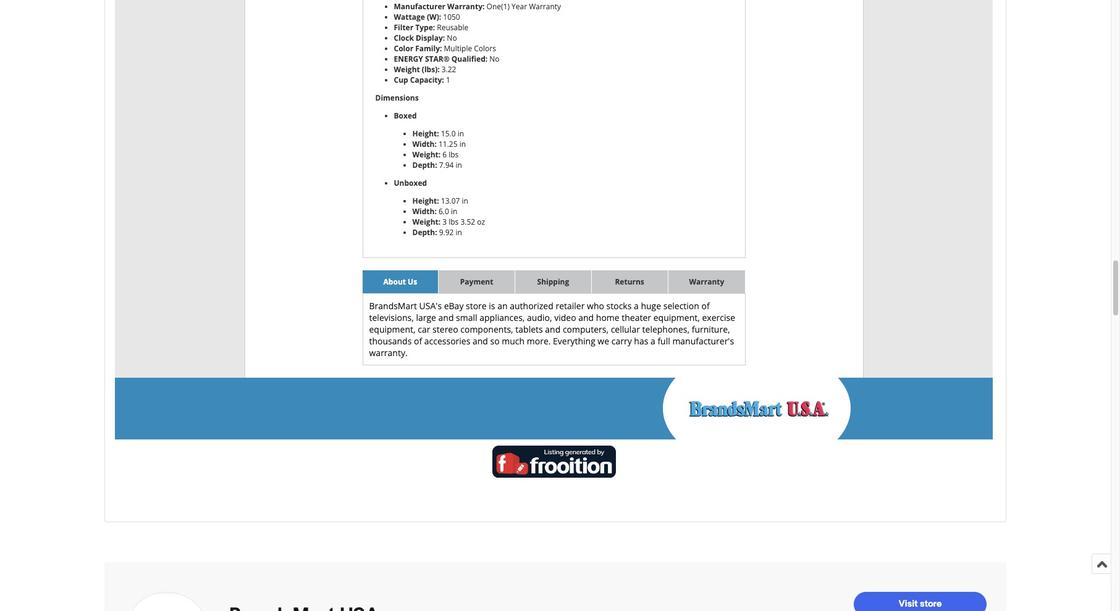 Task type: locate. For each thing, give the bounding box(es) containing it.
store
[[920, 599, 942, 611]]

visit store
[[899, 599, 942, 611]]

visit
[[899, 599, 918, 611]]

visit store link
[[854, 593, 987, 612]]



Task type: vqa. For each thing, say whether or not it's contained in the screenshot.
Visit
yes



